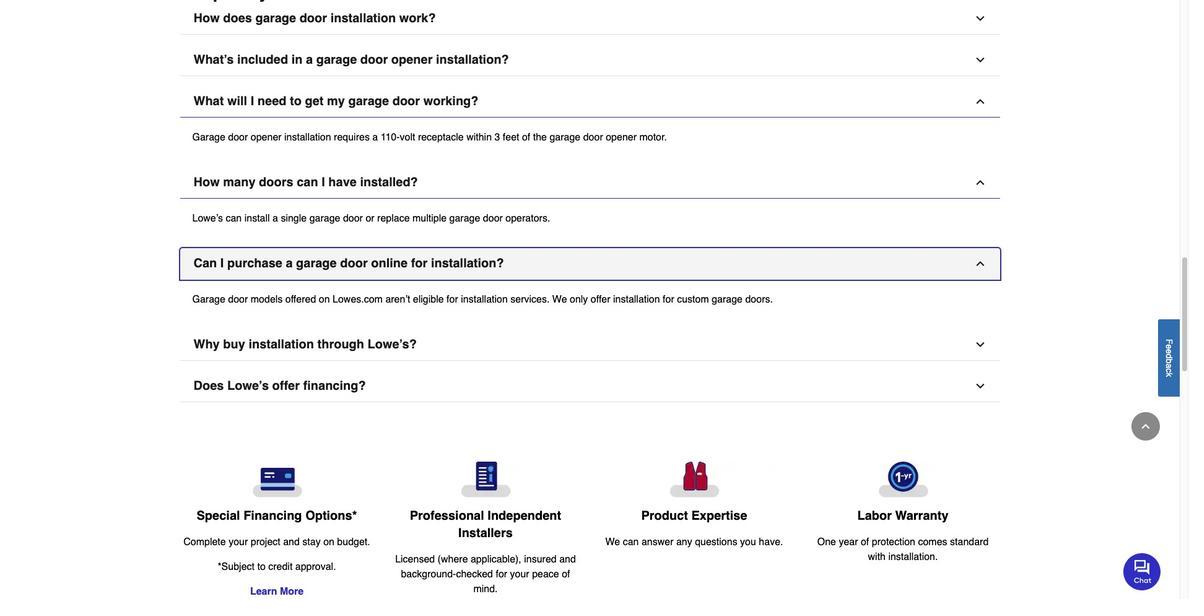 Task type: locate. For each thing, give the bounding box(es) containing it.
installation? up working?
[[436, 53, 509, 67]]

what will i need to get my garage door working?
[[194, 94, 478, 108]]

chevron down image inside does lowe's offer financing? button
[[974, 380, 986, 393]]

2 chevron down image from the top
[[974, 380, 986, 393]]

1 vertical spatial your
[[510, 569, 529, 580]]

0 vertical spatial how
[[194, 11, 220, 25]]

can right doors
[[297, 175, 318, 189]]

a right in
[[306, 53, 313, 67]]

1 horizontal spatial i
[[251, 94, 254, 108]]

0 vertical spatial can
[[297, 175, 318, 189]]

can left install
[[226, 213, 242, 224]]

k
[[1164, 373, 1174, 377]]

opener
[[391, 53, 433, 67], [251, 132, 282, 143], [606, 132, 637, 143]]

your down 'insured'
[[510, 569, 529, 580]]

1 horizontal spatial opener
[[391, 53, 433, 67]]

what will i need to get my garage door working? button
[[180, 86, 1000, 118]]

door down what will i need to get my garage door working? button
[[583, 132, 603, 143]]

0 vertical spatial and
[[283, 537, 300, 548]]

1 chevron up image from the top
[[974, 95, 986, 108]]

can inside button
[[297, 175, 318, 189]]

1 horizontal spatial lowe's
[[227, 379, 269, 393]]

2 horizontal spatial opener
[[606, 132, 637, 143]]

i
[[251, 94, 254, 108], [322, 175, 325, 189], [220, 256, 224, 271]]

a dark blue credit card icon. image
[[182, 462, 371, 498]]

chevron up image inside can i purchase a garage door online for installation? button
[[974, 258, 986, 270]]

0 vertical spatial chevron down image
[[974, 54, 986, 66]]

can for we
[[623, 537, 639, 548]]

garage
[[192, 132, 225, 143], [192, 294, 225, 305]]

purchase
[[227, 256, 282, 271]]

2 how from the top
[[194, 175, 220, 189]]

independent
[[488, 509, 561, 523]]

how many doors can i have installed?
[[194, 175, 418, 189]]

operators.
[[506, 213, 550, 224]]

credit
[[268, 562, 293, 573]]

offer down the why buy installation through lowe's?
[[272, 379, 300, 393]]

project
[[251, 537, 280, 548]]

1 vertical spatial can
[[226, 213, 242, 224]]

a for purchase
[[286, 256, 293, 271]]

2 horizontal spatial can
[[623, 537, 639, 548]]

installation left services.
[[461, 294, 508, 305]]

and
[[283, 537, 300, 548], [559, 554, 576, 565]]

garage right multiple
[[449, 213, 480, 224]]

door up in
[[300, 11, 327, 25]]

have.
[[759, 537, 783, 548]]

financing
[[243, 509, 302, 523]]

learn
[[250, 587, 277, 598]]

of
[[522, 132, 530, 143], [861, 537, 869, 548], [562, 569, 570, 580]]

doors
[[259, 175, 293, 189]]

installed?
[[360, 175, 418, 189]]

2 horizontal spatial i
[[322, 175, 325, 189]]

will
[[227, 94, 247, 108]]

1 vertical spatial garage
[[192, 294, 225, 305]]

installation inside button
[[249, 338, 314, 352]]

garage down what
[[192, 132, 225, 143]]

to
[[290, 94, 302, 108], [257, 562, 266, 573]]

requires
[[334, 132, 370, 143]]

garage down can
[[192, 294, 225, 305]]

i left have
[[322, 175, 325, 189]]

a
[[306, 53, 313, 67], [372, 132, 378, 143], [273, 213, 278, 224], [286, 256, 293, 271], [1164, 364, 1174, 368]]

0 vertical spatial your
[[229, 537, 248, 548]]

a blue 1-year labor warranty icon. image
[[809, 462, 998, 498]]

0 vertical spatial to
[[290, 94, 302, 108]]

for inside button
[[411, 256, 428, 271]]

0 vertical spatial garage
[[192, 132, 225, 143]]

answer
[[642, 537, 674, 548]]

1 horizontal spatial offer
[[591, 294, 610, 305]]

0 horizontal spatial we
[[552, 294, 567, 305]]

background-
[[401, 569, 456, 580]]

a for install
[[273, 213, 278, 224]]

professional independent installers
[[410, 509, 561, 541]]

1 horizontal spatial can
[[297, 175, 318, 189]]

0 vertical spatial installation?
[[436, 53, 509, 67]]

aren't
[[385, 294, 410, 305]]

the
[[533, 132, 547, 143]]

2 garage from the top
[[192, 294, 225, 305]]

a up k
[[1164, 364, 1174, 368]]

of right year in the right bottom of the page
[[861, 537, 869, 548]]

3 chevron up image from the top
[[974, 258, 986, 270]]

what's
[[194, 53, 234, 67]]

of left the on the left of the page
[[522, 132, 530, 143]]

garage right in
[[316, 53, 357, 67]]

on right offered
[[319, 294, 330, 305]]

chevron down image inside how does garage door installation work? button
[[974, 12, 986, 25]]

1 vertical spatial lowe's
[[227, 379, 269, 393]]

one
[[817, 537, 836, 548]]

opener left the motor.
[[606, 132, 637, 143]]

installation? up garage door models offered on lowes.com aren't eligible for installation services. we only offer installation for custom garage doors.
[[431, 256, 504, 271]]

1 horizontal spatial and
[[559, 554, 576, 565]]

1 vertical spatial chevron down image
[[974, 380, 986, 393]]

we left only
[[552, 294, 567, 305]]

a lowe's red vest icon. image
[[600, 462, 789, 498]]

2 chevron down image from the top
[[974, 339, 986, 351]]

checked
[[456, 569, 493, 580]]

a right purchase
[[286, 256, 293, 271]]

2 vertical spatial i
[[220, 256, 224, 271]]

can
[[297, 175, 318, 189], [226, 213, 242, 224], [623, 537, 639, 548]]

2 vertical spatial chevron up image
[[974, 258, 986, 270]]

garage for can
[[192, 294, 225, 305]]

for down applicable),
[[496, 569, 507, 580]]

installation up what's included in a garage door opener installation?
[[331, 11, 396, 25]]

to inside what will i need to get my garage door working? button
[[290, 94, 302, 108]]

2 chevron up image from the top
[[974, 176, 986, 189]]

1 vertical spatial chevron up image
[[974, 176, 986, 189]]

for
[[411, 256, 428, 271], [447, 294, 458, 305], [663, 294, 674, 305], [496, 569, 507, 580]]

1 vertical spatial we
[[605, 537, 620, 548]]

chevron down image for how does garage door installation work?
[[974, 12, 986, 25]]

does
[[223, 11, 252, 25]]

special financing options*
[[197, 509, 357, 523]]

e up b
[[1164, 349, 1174, 354]]

door up volt
[[392, 94, 420, 108]]

installation up does lowe's offer financing?
[[249, 338, 314, 352]]

offer
[[591, 294, 610, 305], [272, 379, 300, 393]]

to left credit
[[257, 562, 266, 573]]

of right peace
[[562, 569, 570, 580]]

one year of protection comes standard with installation.
[[817, 537, 989, 563]]

1 vertical spatial of
[[861, 537, 869, 548]]

garage right the does
[[255, 11, 296, 25]]

1 horizontal spatial your
[[510, 569, 529, 580]]

how left many
[[194, 175, 220, 189]]

0 vertical spatial chevron up image
[[974, 95, 986, 108]]

services.
[[511, 294, 550, 305]]

scroll to top element
[[1132, 413, 1160, 441]]

door up "what will i need to get my garage door working?"
[[360, 53, 388, 67]]

chevron up image
[[974, 95, 986, 108], [974, 176, 986, 189], [974, 258, 986, 270]]

why buy installation through lowe's? button
[[180, 329, 1000, 361]]

and right 'insured'
[[559, 554, 576, 565]]

on right stay
[[323, 537, 334, 548]]

3
[[495, 132, 500, 143]]

offer right only
[[591, 294, 610, 305]]

0 vertical spatial on
[[319, 294, 330, 305]]

chat invite button image
[[1124, 553, 1161, 591]]

0 horizontal spatial can
[[226, 213, 242, 224]]

2 horizontal spatial of
[[861, 537, 869, 548]]

for left custom
[[663, 294, 674, 305]]

garage right my
[[348, 94, 389, 108]]

single
[[281, 213, 307, 224]]

why
[[194, 338, 220, 352]]

1 horizontal spatial of
[[562, 569, 570, 580]]

110-
[[381, 132, 400, 143]]

garage right single
[[309, 213, 340, 224]]

chevron down image
[[974, 54, 986, 66], [974, 380, 986, 393]]

1 vertical spatial and
[[559, 554, 576, 565]]

online
[[371, 256, 408, 271]]

how for how many doors can i have installed?
[[194, 175, 220, 189]]

working?
[[423, 94, 478, 108]]

for right online
[[411, 256, 428, 271]]

chevron down image inside the what's included in a garage door opener installation? button
[[974, 54, 986, 66]]

how
[[194, 11, 220, 25], [194, 175, 220, 189]]

how for how does garage door installation work?
[[194, 11, 220, 25]]

lowe's right does
[[227, 379, 269, 393]]

lowe's up can
[[192, 213, 223, 224]]

1 how from the top
[[194, 11, 220, 25]]

stay
[[302, 537, 321, 548]]

how inside button
[[194, 175, 220, 189]]

1 vertical spatial offer
[[272, 379, 300, 393]]

i inside how many doors can i have installed? button
[[322, 175, 325, 189]]

we left answer
[[605, 537, 620, 548]]

installation
[[331, 11, 396, 25], [284, 132, 331, 143], [461, 294, 508, 305], [613, 294, 660, 305], [249, 338, 314, 352]]

f e e d b a c k
[[1164, 339, 1174, 377]]

1 vertical spatial chevron down image
[[974, 339, 986, 351]]

to left get
[[290, 94, 302, 108]]

a right install
[[273, 213, 278, 224]]

lowe's can install a single garage door or replace multiple garage door operators.
[[192, 213, 550, 224]]

only
[[570, 294, 588, 305]]

1 garage from the top
[[192, 132, 225, 143]]

buy
[[223, 338, 245, 352]]

how inside button
[[194, 11, 220, 25]]

door left operators.
[[483, 213, 503, 224]]

0 horizontal spatial i
[[220, 256, 224, 271]]

0 vertical spatial lowe's
[[192, 213, 223, 224]]

door down will
[[228, 132, 248, 143]]

i inside can i purchase a garage door online for installation? button
[[220, 256, 224, 271]]

1 vertical spatial installation?
[[431, 256, 504, 271]]

2 vertical spatial can
[[623, 537, 639, 548]]

and left stay
[[283, 537, 300, 548]]

can left answer
[[623, 537, 639, 548]]

your
[[229, 537, 248, 548], [510, 569, 529, 580]]

door left or
[[343, 213, 363, 224]]

1 vertical spatial how
[[194, 175, 220, 189]]

how left the does
[[194, 11, 220, 25]]

garage
[[255, 11, 296, 25], [316, 53, 357, 67], [348, 94, 389, 108], [550, 132, 581, 143], [309, 213, 340, 224], [449, 213, 480, 224], [296, 256, 337, 271], [712, 294, 743, 305]]

product
[[641, 509, 688, 523]]

have
[[328, 175, 357, 189]]

0 vertical spatial offer
[[591, 294, 610, 305]]

0 vertical spatial chevron down image
[[974, 12, 986, 25]]

included
[[237, 53, 288, 67]]

e up d
[[1164, 344, 1174, 349]]

i right will
[[251, 94, 254, 108]]

i right can
[[220, 256, 224, 271]]

chevron down image
[[974, 12, 986, 25], [974, 339, 986, 351]]

1 chevron down image from the top
[[974, 12, 986, 25]]

1 vertical spatial i
[[322, 175, 325, 189]]

opener down 'need'
[[251, 132, 282, 143]]

1 e from the top
[[1164, 344, 1174, 349]]

0 horizontal spatial and
[[283, 537, 300, 548]]

0 vertical spatial i
[[251, 94, 254, 108]]

opener down work?
[[391, 53, 433, 67]]

custom
[[677, 294, 709, 305]]

financing?
[[303, 379, 366, 393]]

chevron up image
[[1140, 421, 1152, 433]]

protection
[[872, 537, 915, 548]]

0 horizontal spatial offer
[[272, 379, 300, 393]]

1 horizontal spatial to
[[290, 94, 302, 108]]

what
[[194, 94, 224, 108]]

peace
[[532, 569, 559, 580]]

0 vertical spatial of
[[522, 132, 530, 143]]

i inside what will i need to get my garage door working? button
[[251, 94, 254, 108]]

your up *subject
[[229, 537, 248, 548]]

chevron down image inside why buy installation through lowe's? button
[[974, 339, 986, 351]]

door inside button
[[392, 94, 420, 108]]

work?
[[399, 11, 436, 25]]

chevron up image inside what will i need to get my garage door working? button
[[974, 95, 986, 108]]

2 vertical spatial of
[[562, 569, 570, 580]]

product expertise
[[641, 509, 747, 523]]

1 chevron down image from the top
[[974, 54, 986, 66]]

0 horizontal spatial to
[[257, 562, 266, 573]]



Task type: describe. For each thing, give the bounding box(es) containing it.
does
[[194, 379, 224, 393]]

offer inside button
[[272, 379, 300, 393]]

expertise
[[692, 509, 747, 523]]

door left online
[[340, 256, 368, 271]]

installation left custom
[[613, 294, 660, 305]]

chevron up image for installation?
[[974, 258, 986, 270]]

c
[[1164, 368, 1174, 373]]

need
[[258, 94, 286, 108]]

what's included in a garage door opener installation? button
[[180, 45, 1000, 76]]

for inside "licensed (where applicable), insured and background-checked for your peace of mind."
[[496, 569, 507, 580]]

f e e d b a c k button
[[1158, 319, 1180, 397]]

applicable),
[[471, 554, 521, 565]]

f
[[1164, 339, 1174, 344]]

does lowe's offer financing?
[[194, 379, 366, 393]]

b
[[1164, 359, 1174, 364]]

chevron down image for what's included in a garage door opener installation?
[[974, 54, 986, 66]]

with
[[868, 552, 886, 563]]

licensed (where applicable), insured and background-checked for your peace of mind.
[[395, 554, 576, 595]]

receptacle
[[418, 132, 464, 143]]

you
[[740, 537, 756, 548]]

budget.
[[337, 537, 370, 548]]

lowe's inside button
[[227, 379, 269, 393]]

installation down get
[[284, 132, 331, 143]]

a for in
[[306, 53, 313, 67]]

and inside "licensed (where applicable), insured and background-checked for your peace of mind."
[[559, 554, 576, 565]]

we can answer any questions you have.
[[605, 537, 783, 548]]

replace
[[377, 213, 410, 224]]

garage for what
[[192, 132, 225, 143]]

installation inside button
[[331, 11, 396, 25]]

what's included in a garage door opener installation?
[[194, 53, 509, 67]]

offered
[[285, 294, 316, 305]]

how many doors can i have installed? button
[[180, 167, 1000, 199]]

can i purchase a garage door online for installation? button
[[180, 248, 1000, 280]]

installers
[[458, 526, 513, 541]]

0 vertical spatial we
[[552, 294, 567, 305]]

2 e from the top
[[1164, 349, 1174, 354]]

garage up offered
[[296, 256, 337, 271]]

through
[[317, 338, 364, 352]]

special
[[197, 509, 240, 523]]

1 horizontal spatial we
[[605, 537, 620, 548]]

learn more
[[250, 587, 304, 598]]

door left models
[[228, 294, 248, 305]]

comes
[[918, 537, 947, 548]]

door inside button
[[300, 11, 327, 25]]

garage inside button
[[255, 11, 296, 25]]

chevron up image inside how many doors can i have installed? button
[[974, 176, 986, 189]]

chevron down image for does lowe's offer financing?
[[974, 380, 986, 393]]

eligible
[[413, 294, 444, 305]]

insured
[[524, 554, 557, 565]]

garage right the on the left of the page
[[550, 132, 581, 143]]

warranty
[[895, 509, 949, 523]]

0 horizontal spatial lowe's
[[192, 213, 223, 224]]

0 horizontal spatial your
[[229, 537, 248, 548]]

options*
[[305, 509, 357, 523]]

multiple
[[412, 213, 447, 224]]

of inside 'one year of protection comes standard with installation.'
[[861, 537, 869, 548]]

can
[[194, 256, 217, 271]]

doors.
[[745, 294, 773, 305]]

garage inside button
[[348, 94, 389, 108]]

motor.
[[639, 132, 667, 143]]

a dark blue background check icon. image
[[391, 462, 580, 498]]

0 horizontal spatial opener
[[251, 132, 282, 143]]

garage left doors.
[[712, 294, 743, 305]]

1 vertical spatial to
[[257, 562, 266, 573]]

how does garage door installation work?
[[194, 11, 436, 25]]

questions
[[695, 537, 737, 548]]

opener inside button
[[391, 53, 433, 67]]

or
[[366, 213, 374, 224]]

chevron up image for door
[[974, 95, 986, 108]]

d
[[1164, 354, 1174, 359]]

*subject
[[218, 562, 255, 573]]

labor
[[857, 509, 892, 523]]

professional
[[410, 509, 484, 523]]

labor warranty
[[857, 509, 949, 523]]

learn more link
[[250, 587, 304, 598]]

installation.
[[888, 552, 938, 563]]

any
[[676, 537, 692, 548]]

my
[[327, 94, 345, 108]]

feet
[[503, 132, 519, 143]]

volt
[[400, 132, 415, 143]]

chevron down image for why buy installation through lowe's?
[[974, 339, 986, 351]]

many
[[223, 175, 256, 189]]

1 vertical spatial on
[[323, 537, 334, 548]]

more
[[280, 587, 304, 598]]

why buy installation through lowe's?
[[194, 338, 418, 352]]

can for lowe's
[[226, 213, 242, 224]]

standard
[[950, 537, 989, 548]]

(where
[[438, 554, 468, 565]]

of inside "licensed (where applicable), insured and background-checked for your peace of mind."
[[562, 569, 570, 580]]

your inside "licensed (where applicable), insured and background-checked for your peace of mind."
[[510, 569, 529, 580]]

garage door models offered on lowes.com aren't eligible for installation services. we only offer installation for custom garage doors.
[[192, 294, 773, 305]]

get
[[305, 94, 324, 108]]

does lowe's offer financing? button
[[180, 371, 1000, 403]]

lowes.com
[[333, 294, 383, 305]]

0 horizontal spatial of
[[522, 132, 530, 143]]

within
[[466, 132, 492, 143]]

for right eligible
[[447, 294, 458, 305]]

install
[[244, 213, 270, 224]]

can i purchase a garage door online for installation?
[[194, 256, 504, 271]]

in
[[292, 53, 303, 67]]

models
[[251, 294, 283, 305]]

a left 110-
[[372, 132, 378, 143]]

lowe's?
[[368, 338, 417, 352]]

approval.
[[295, 562, 336, 573]]

garage door opener installation requires a 110-volt receptacle within 3 feet of the garage door opener motor.
[[192, 132, 667, 143]]



Task type: vqa. For each thing, say whether or not it's contained in the screenshot.
a related to in
yes



